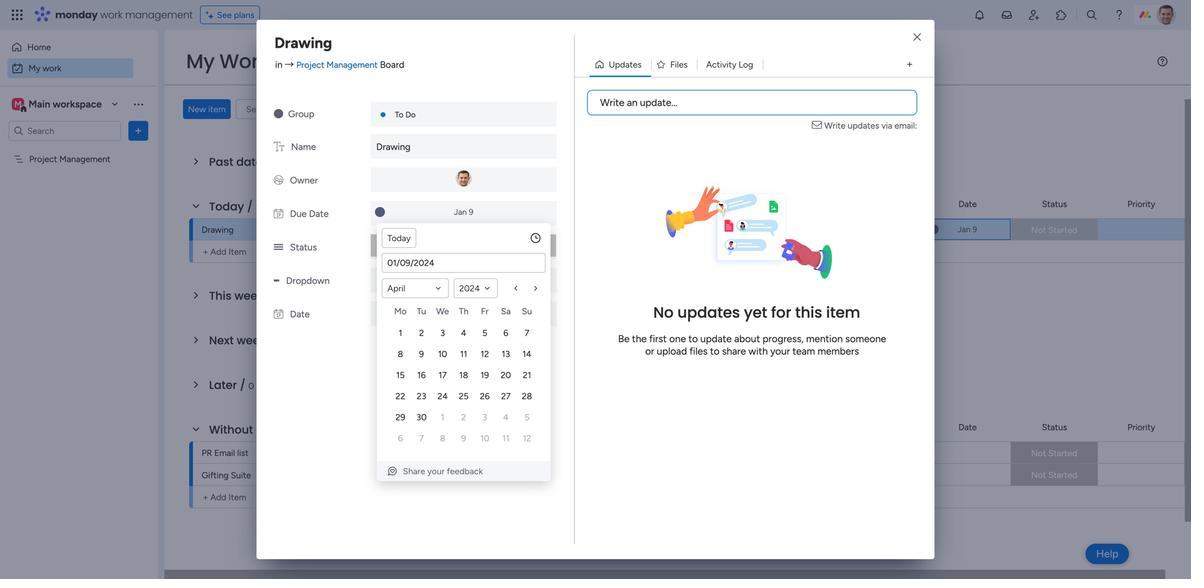 Task type: locate. For each thing, give the bounding box(es) containing it.
grid containing mo
[[390, 304, 538, 449]]

0 vertical spatial + add item
[[203, 247, 246, 257]]

1 horizontal spatial board
[[774, 199, 797, 209]]

9 button up share your feedback link
[[455, 430, 473, 448]]

11 button down 27
[[497, 430, 516, 448]]

3 button
[[434, 324, 452, 343], [476, 408, 494, 427]]

today down the "past" at left top
[[209, 199, 244, 215]]

1 horizontal spatial 3
[[483, 412, 487, 423]]

0 vertical spatial today
[[209, 199, 244, 215]]

7 down 30
[[419, 434, 424, 444]]

1 vertical spatial week
[[237, 333, 266, 349]]

10 button up feedback on the left bottom of page
[[476, 430, 494, 448]]

1 horizontal spatial project management
[[729, 226, 811, 236]]

your
[[771, 346, 791, 358], [428, 466, 445, 477]]

1 horizontal spatial 7 button
[[518, 324, 537, 343]]

week right next
[[237, 333, 266, 349]]

2024 button
[[454, 279, 498, 299]]

8 button
[[391, 345, 410, 364], [434, 430, 452, 448]]

0 vertical spatial management
[[327, 60, 378, 70]]

4 button down thursday element
[[455, 324, 473, 343]]

today for today
[[388, 233, 411, 244]]

1 horizontal spatial project
[[297, 60, 325, 70]]

1 horizontal spatial 2 button
[[455, 408, 473, 427]]

inbox image
[[1001, 9, 1014, 21]]

0 horizontal spatial 1
[[256, 202, 259, 213]]

board inside no updates yet for this item dialog
[[380, 59, 405, 70]]

2024
[[460, 283, 480, 294]]

2 button
[[412, 324, 431, 343], [455, 408, 473, 427]]

12 down 28
[[523, 434, 532, 444]]

0 horizontal spatial drawing
[[202, 225, 234, 235]]

1 down monday element
[[399, 328, 402, 339]]

0 vertical spatial week
[[235, 288, 264, 304]]

0 vertical spatial 5 button
[[476, 324, 494, 343]]

about
[[735, 333, 761, 345]]

5 button
[[476, 324, 494, 343], [518, 408, 537, 427]]

2 priority from the top
[[1128, 422, 1156, 433]]

today inside 'today' button
[[388, 233, 411, 244]]

0 vertical spatial 5
[[483, 328, 488, 339]]

item right new
[[208, 104, 226, 115]]

one
[[670, 333, 686, 345]]

my left work
[[186, 47, 215, 75]]

0 horizontal spatial 11
[[460, 349, 468, 360]]

updates for write
[[848, 120, 880, 131]]

12 left 13
[[481, 349, 489, 360]]

this week /
[[209, 288, 275, 304]]

work
[[100, 8, 123, 22], [43, 63, 62, 74]]

0 vertical spatial 4
[[461, 328, 467, 339]]

29
[[396, 412, 406, 423]]

8 up 15
[[398, 349, 403, 360]]

0 horizontal spatial updates
[[678, 303, 741, 323]]

share your feedback link
[[387, 466, 541, 478]]

my
[[186, 47, 215, 75], [29, 63, 40, 74]]

group inside no updates yet for this item dialog
[[288, 109, 315, 120]]

4 down 27 button
[[503, 412, 509, 423]]

updates left via
[[848, 120, 880, 131]]

drawing down the today / 1 item
[[202, 225, 234, 235]]

write an update...
[[601, 97, 678, 109]]

updates up update
[[678, 303, 741, 323]]

work down home
[[43, 63, 62, 74]]

not started
[[1032, 225, 1078, 236], [1032, 448, 1078, 459], [1032, 470, 1078, 481]]

0 horizontal spatial 7
[[419, 434, 424, 444]]

drawing up →
[[275, 34, 332, 52]]

2 vertical spatial drawing
[[202, 225, 234, 235]]

0 horizontal spatial management
[[59, 154, 111, 164]]

item inside dialog
[[827, 303, 861, 323]]

0 vertical spatial items
[[418, 104, 440, 115]]

gifting
[[202, 471, 229, 481]]

items right the 'do'
[[418, 104, 440, 115]]

3 down 26
[[483, 412, 487, 423]]

0 vertical spatial 6
[[504, 328, 509, 339]]

my work link
[[7, 58, 133, 78]]

7 button
[[518, 324, 537, 343], [412, 430, 431, 448]]

item down v2 multiple person column image
[[262, 202, 279, 213]]

1 vertical spatial item
[[229, 493, 246, 503]]

started
[[1049, 225, 1078, 236], [1049, 448, 1078, 459], [1049, 470, 1078, 481]]

2 down 25 button
[[462, 412, 466, 423]]

5
[[483, 328, 488, 339], [525, 412, 530, 423]]

1 vertical spatial jan 9
[[958, 225, 978, 235]]

write updates via email:
[[825, 120, 918, 131]]

share
[[722, 346, 746, 358]]

in
[[275, 59, 283, 70]]

item left v2 status icon in the top of the page
[[229, 247, 246, 257]]

0 horizontal spatial project management link
[[297, 60, 378, 70]]

close image
[[914, 33, 921, 42]]

1 vertical spatial 6
[[398, 434, 403, 444]]

project management
[[29, 154, 111, 164], [729, 226, 811, 236]]

0 vertical spatial drawing
[[275, 34, 332, 52]]

1 vertical spatial priority
[[1128, 422, 1156, 433]]

4 down thursday element
[[461, 328, 467, 339]]

7 down sunday element
[[525, 328, 530, 339]]

project inside in → project management board
[[297, 60, 325, 70]]

5 down 28
[[525, 412, 530, 423]]

9 inside no updates yet for this item dialog
[[469, 207, 474, 217]]

1 vertical spatial board
[[774, 199, 797, 209]]

1 vertical spatial 6 button
[[391, 430, 410, 448]]

2
[[419, 328, 424, 339], [462, 412, 466, 423]]

Date field
[[383, 254, 545, 272]]

9
[[469, 207, 474, 217], [973, 225, 978, 235], [419, 349, 424, 360], [462, 434, 466, 444]]

11 button up '18' button
[[455, 345, 473, 364]]

item up mention
[[827, 303, 861, 323]]

date
[[959, 199, 978, 209], [309, 209, 329, 220], [290, 309, 310, 320], [959, 422, 978, 433]]

14 button
[[518, 345, 537, 364]]

main workspace
[[29, 98, 102, 110]]

14
[[523, 349, 532, 360]]

2 + from the top
[[203, 493, 208, 503]]

write inside button
[[601, 97, 625, 109]]

2 vertical spatial project
[[729, 226, 757, 236]]

1 vertical spatial 4
[[503, 412, 509, 423]]

+ add item down gifting suite
[[203, 493, 246, 503]]

3 button down '26' button
[[476, 408, 494, 427]]

0 horizontal spatial 10
[[438, 349, 447, 360]]

1 vertical spatial updates
[[678, 303, 741, 323]]

Filter dashboard by text search field
[[236, 99, 349, 119]]

0 vertical spatial group
[[288, 109, 315, 120]]

0 vertical spatial 4 button
[[455, 324, 473, 343]]

mention
[[807, 333, 843, 345]]

5 button down friday element
[[476, 324, 494, 343]]

item inside button
[[208, 104, 226, 115]]

to up files
[[689, 333, 698, 345]]

0 horizontal spatial 6 button
[[391, 430, 410, 448]]

1 vertical spatial project
[[29, 154, 57, 164]]

2 vertical spatial item
[[827, 303, 861, 323]]

0 vertical spatial 8 button
[[391, 345, 410, 364]]

past
[[209, 154, 234, 170]]

2 not from the top
[[1032, 448, 1047, 459]]

2 vertical spatial not
[[1032, 470, 1047, 481]]

1 button down monday element
[[391, 324, 410, 343]]

add up the this
[[211, 247, 227, 257]]

0 horizontal spatial project
[[29, 154, 57, 164]]

1 vertical spatial project management link
[[727, 219, 842, 241]]

11 up '18' button
[[460, 349, 468, 360]]

see plans button
[[200, 6, 260, 24]]

+
[[203, 247, 208, 257], [203, 493, 208, 503]]

21
[[523, 370, 532, 381]]

0 horizontal spatial 2
[[419, 328, 424, 339]]

3 not from the top
[[1032, 470, 1047, 481]]

not started for pr email list
[[1032, 448, 1078, 459]]

v2 sun image
[[274, 109, 283, 120]]

0
[[249, 381, 254, 392]]

share
[[403, 466, 425, 477]]

home option
[[7, 37, 133, 57]]

8 up the share your feedback
[[440, 434, 446, 444]]

+ add item up the this
[[203, 247, 246, 257]]

17
[[439, 370, 447, 381]]

24
[[438, 391, 448, 402]]

updates for no
[[678, 303, 741, 323]]

0 horizontal spatial 3
[[441, 328, 445, 339]]

tu
[[417, 306, 426, 317]]

10 button up 17 button
[[434, 345, 452, 364]]

update
[[701, 333, 732, 345]]

work right monday
[[100, 8, 123, 22]]

thursday element
[[453, 304, 475, 323]]

0 vertical spatial project management link
[[297, 60, 378, 70]]

item down suite
[[229, 493, 246, 503]]

activity log
[[707, 59, 754, 70]]

items inside later / 0 items
[[256, 381, 278, 392]]

1 vertical spatial work
[[43, 63, 62, 74]]

1 vertical spatial 1 button
[[434, 408, 452, 427]]

8 button up 15 'button'
[[391, 345, 410, 364]]

0 horizontal spatial board
[[380, 59, 405, 70]]

write left an in the right of the page
[[601, 97, 625, 109]]

1 horizontal spatial 4 button
[[497, 408, 516, 427]]

1 left dapulse date column icon
[[256, 202, 259, 213]]

later / 0 items
[[209, 378, 278, 394]]

date
[[267, 422, 293, 438]]

gifting suite
[[202, 471, 251, 481]]

1 horizontal spatial 6 button
[[497, 324, 516, 343]]

add down gifting
[[211, 493, 227, 503]]

jan 9
[[454, 207, 474, 217], [958, 225, 978, 235]]

20
[[501, 370, 511, 381]]

3 button down wednesday element
[[434, 324, 452, 343]]

6 down 29 button
[[398, 434, 403, 444]]

9 button
[[412, 345, 431, 364], [455, 430, 473, 448]]

first
[[650, 333, 667, 345]]

monday element
[[390, 304, 411, 323]]

work for monday
[[100, 8, 123, 22]]

/ right the this
[[267, 288, 272, 304]]

2 vertical spatial 1
[[441, 412, 445, 423]]

1 right 30 button
[[441, 412, 445, 423]]

0 vertical spatial to
[[689, 333, 698, 345]]

project management link
[[297, 60, 378, 70], [727, 219, 842, 241]]

2 button down 25 button
[[455, 408, 473, 427]]

0 horizontal spatial item
[[208, 104, 226, 115]]

0 vertical spatial not
[[1032, 225, 1047, 236]]

8 button up the share your feedback
[[434, 430, 452, 448]]

0 vertical spatial 11
[[460, 349, 468, 360]]

1 button right 30 button
[[434, 408, 452, 427]]

0 horizontal spatial 1 button
[[391, 324, 410, 343]]

share your feedback
[[403, 466, 483, 477]]

to down update
[[711, 346, 720, 358]]

1 vertical spatial write
[[825, 120, 846, 131]]

row group
[[390, 323, 538, 449]]

1 started from the top
[[1049, 225, 1078, 236]]

0 vertical spatial 12
[[481, 349, 489, 360]]

write for write updates via email:
[[825, 120, 846, 131]]

suite
[[231, 471, 251, 481]]

jan
[[454, 207, 467, 217], [958, 225, 971, 235]]

my inside option
[[29, 63, 40, 74]]

1 horizontal spatial work
[[100, 8, 123, 22]]

my for my work
[[29, 63, 40, 74]]

23
[[417, 391, 427, 402]]

1 horizontal spatial 11 button
[[497, 430, 516, 448]]

12 button down 28
[[518, 430, 537, 448]]

1 vertical spatial jan
[[958, 225, 971, 235]]

progress,
[[763, 333, 804, 345]]

your down the progress,
[[771, 346, 791, 358]]

someone
[[846, 333, 887, 345]]

0 vertical spatial item
[[229, 247, 246, 257]]

5 for 5 button to the top
[[483, 328, 488, 339]]

next image
[[531, 284, 541, 294]]

1 horizontal spatial to
[[711, 346, 720, 358]]

grid
[[390, 304, 538, 449]]

project
[[297, 60, 325, 70], [29, 154, 57, 164], [729, 226, 757, 236]]

/ left dapulse date column icon
[[247, 199, 253, 215]]

main
[[29, 98, 50, 110]]

your right share
[[428, 466, 445, 477]]

option
[[0, 148, 158, 151]]

28
[[522, 391, 532, 402]]

1 inside the today / 1 item
[[256, 202, 259, 213]]

1 vertical spatial to
[[711, 346, 720, 358]]

2 + add item from the top
[[203, 493, 246, 503]]

drawing down to
[[376, 142, 411, 153]]

updates
[[848, 120, 880, 131], [678, 303, 741, 323]]

add
[[211, 247, 227, 257], [211, 493, 227, 503]]

2 down tuesday element at the bottom of page
[[419, 328, 424, 339]]

2 not started from the top
[[1032, 448, 1078, 459]]

9 button up 16 button
[[412, 345, 431, 364]]

0 vertical spatial 3 button
[[434, 324, 452, 343]]

3 not started from the top
[[1032, 470, 1078, 481]]

2 started from the top
[[1049, 448, 1078, 459]]

pr email list
[[202, 448, 249, 459]]

upload
[[657, 346, 687, 358]]

1 vertical spatial status
[[290, 242, 317, 253]]

my work option
[[7, 58, 133, 78]]

7 button down 30 button
[[412, 430, 431, 448]]

week right the this
[[235, 288, 264, 304]]

not started for gifting suite
[[1032, 470, 1078, 481]]

0 vertical spatial your
[[771, 346, 791, 358]]

project management list box
[[0, 146, 158, 337]]

0 horizontal spatial my
[[29, 63, 40, 74]]

1 vertical spatial 5 button
[[518, 408, 537, 427]]

0 vertical spatial work
[[100, 8, 123, 22]]

2 vertical spatial status
[[1043, 422, 1068, 433]]

4 button down 27 button
[[497, 408, 516, 427]]

activity log button
[[697, 55, 763, 74]]

12
[[481, 349, 489, 360], [523, 434, 532, 444]]

1 horizontal spatial 1
[[399, 328, 402, 339]]

1 horizontal spatial 9 button
[[455, 430, 473, 448]]

with
[[749, 346, 768, 358]]

6 button down the 'saturday' element
[[497, 324, 516, 343]]

0 horizontal spatial jan 9
[[454, 207, 474, 217]]

jan inside no updates yet for this item dialog
[[454, 207, 467, 217]]

6 for "6" button to the bottom
[[398, 434, 403, 444]]

1 vertical spatial 12 button
[[518, 430, 537, 448]]

item
[[208, 104, 226, 115], [262, 202, 279, 213], [827, 303, 861, 323]]

5 down friday element
[[483, 328, 488, 339]]

today for today / 1 item
[[209, 199, 244, 215]]

status
[[1043, 199, 1068, 209], [290, 242, 317, 253], [1043, 422, 1068, 433]]

0 vertical spatial write
[[601, 97, 625, 109]]

my down home
[[29, 63, 40, 74]]

updates
[[609, 59, 642, 70]]

/ down dapulse text column icon
[[272, 154, 277, 170]]

0 horizontal spatial 4 button
[[455, 324, 473, 343]]

add view image
[[908, 60, 913, 69]]

workspace
[[53, 98, 102, 110]]

11 down 27
[[503, 434, 510, 444]]

2 button down tuesday element at the bottom of page
[[412, 324, 431, 343]]

10 up feedback on the left bottom of page
[[481, 434, 490, 444]]

12 button left 13
[[476, 345, 494, 364]]

next
[[209, 333, 234, 349]]

→
[[285, 59, 294, 70]]

2 horizontal spatial item
[[827, 303, 861, 323]]

v2 status image
[[274, 242, 283, 253]]

5 for 5 button to the right
[[525, 412, 530, 423]]

write left via
[[825, 120, 846, 131]]

6
[[504, 328, 509, 339], [398, 434, 403, 444]]

6 down the 'saturday' element
[[504, 328, 509, 339]]

16 button
[[412, 366, 431, 385]]

1 horizontal spatial 3 button
[[476, 408, 494, 427]]

files
[[690, 346, 708, 358]]

items right 0
[[256, 381, 278, 392]]

0 vertical spatial 1
[[256, 202, 259, 213]]

1 vertical spatial 11
[[503, 434, 510, 444]]

2 horizontal spatial project
[[729, 226, 757, 236]]

monday
[[55, 8, 98, 22]]

6 button down 29 button
[[391, 430, 410, 448]]

3 started from the top
[[1049, 470, 1078, 481]]

3 down wednesday element
[[441, 328, 445, 339]]

1 horizontal spatial 2
[[462, 412, 466, 423]]

1 vertical spatial item
[[262, 202, 279, 213]]

None search field
[[236, 99, 349, 119]]

no updates yet for this item dialog
[[0, 0, 1192, 580]]

due date
[[290, 209, 329, 220]]

0 horizontal spatial 12 button
[[476, 345, 494, 364]]

my work
[[29, 63, 62, 74]]

today up april
[[388, 233, 411, 244]]

1 vertical spatial 12
[[523, 434, 532, 444]]

7 button down sunday element
[[518, 324, 537, 343]]

10 up 17 button
[[438, 349, 447, 360]]

work inside option
[[43, 63, 62, 74]]

5 button down 28
[[518, 408, 537, 427]]



Task type: describe. For each thing, give the bounding box(es) containing it.
my work
[[186, 47, 269, 75]]

27
[[501, 391, 511, 402]]

0 vertical spatial 1 button
[[391, 324, 410, 343]]

files
[[671, 59, 688, 70]]

management inside in → project management board
[[327, 60, 378, 70]]

1 horizontal spatial 4
[[503, 412, 509, 423]]

1 horizontal spatial project management link
[[727, 219, 842, 241]]

started for pr email list
[[1049, 448, 1078, 459]]

26
[[480, 391, 490, 402]]

0 horizontal spatial your
[[428, 466, 445, 477]]

dapulse date column image
[[274, 209, 283, 220]]

12 for the right 12 button
[[523, 434, 532, 444]]

0 horizontal spatial 8
[[398, 349, 403, 360]]

1 vertical spatial 8 button
[[434, 430, 452, 448]]

1 vertical spatial 11 button
[[497, 430, 516, 448]]

1 vertical spatial 3 button
[[476, 408, 494, 427]]

team
[[793, 346, 816, 358]]

30 button
[[412, 408, 431, 427]]

without a date /
[[209, 422, 304, 438]]

item inside the today / 1 item
[[262, 202, 279, 213]]

not for pr email list
[[1032, 448, 1047, 459]]

write for write an update...
[[601, 97, 625, 109]]

/ left 0
[[240, 378, 246, 394]]

20 button
[[497, 366, 516, 385]]

in → project management board
[[275, 59, 405, 70]]

email:
[[895, 120, 918, 131]]

update...
[[640, 97, 678, 109]]

1 horizontal spatial drawing
[[275, 34, 332, 52]]

19
[[481, 370, 489, 381]]

search everything image
[[1086, 9, 1099, 21]]

hide
[[376, 104, 394, 115]]

project inside list box
[[29, 154, 57, 164]]

0 horizontal spatial 10 button
[[434, 345, 452, 364]]

workspace image
[[12, 97, 24, 111]]

list
[[237, 448, 249, 459]]

pr
[[202, 448, 212, 459]]

dapulse text column image
[[274, 142, 284, 153]]

hide done items
[[376, 104, 440, 115]]

my for my work
[[186, 47, 215, 75]]

management
[[125, 8, 193, 22]]

26 button
[[476, 387, 494, 406]]

0 vertical spatial 2
[[419, 328, 424, 339]]

su
[[522, 306, 532, 317]]

today / 1 item
[[209, 199, 279, 215]]

yet
[[744, 303, 768, 323]]

/ right date
[[296, 422, 301, 438]]

new item
[[188, 104, 226, 115]]

row group containing 1
[[390, 323, 538, 449]]

help
[[1097, 548, 1119, 561]]

or
[[646, 346, 655, 358]]

0 horizontal spatial 7 button
[[412, 430, 431, 448]]

new item button
[[183, 99, 231, 119]]

0 vertical spatial 7 button
[[518, 324, 537, 343]]

1 horizontal spatial 12 button
[[518, 430, 537, 448]]

do
[[406, 110, 416, 120]]

april button
[[382, 279, 449, 299]]

wednesday element
[[432, 304, 453, 323]]

1 + from the top
[[203, 247, 208, 257]]

for
[[772, 303, 792, 323]]

1 not from the top
[[1032, 225, 1047, 236]]

24 button
[[434, 387, 452, 406]]

see plans
[[217, 10, 255, 20]]

2 vertical spatial management
[[760, 226, 811, 236]]

week for next
[[237, 333, 266, 349]]

2 item from the top
[[229, 493, 246, 503]]

to
[[395, 110, 404, 120]]

updates button
[[590, 55, 651, 74]]

management inside list box
[[59, 154, 111, 164]]

this
[[209, 288, 232, 304]]

work for my
[[43, 63, 62, 74]]

home link
[[7, 37, 133, 57]]

1 horizontal spatial 5 button
[[518, 408, 537, 427]]

18 button
[[455, 366, 473, 385]]

1 horizontal spatial group
[[652, 199, 676, 209]]

Search in workspace field
[[26, 124, 104, 138]]

0 vertical spatial 7
[[525, 328, 530, 339]]

11 for leftmost the 11 button
[[460, 349, 468, 360]]

activity
[[707, 59, 737, 70]]

log
[[739, 59, 754, 70]]

april
[[388, 283, 406, 294]]

apps image
[[1056, 9, 1068, 21]]

th
[[459, 306, 469, 317]]

10 for left '10' button
[[438, 349, 447, 360]]

6 for "6" button to the right
[[504, 328, 509, 339]]

1 priority from the top
[[1128, 199, 1156, 209]]

saturday element
[[496, 304, 517, 323]]

select product image
[[11, 9, 24, 21]]

18
[[460, 370, 468, 381]]

terry turtle image
[[1157, 5, 1177, 25]]

new
[[188, 104, 206, 115]]

monday work management
[[55, 8, 193, 22]]

1 horizontal spatial items
[[418, 104, 440, 115]]

30
[[417, 412, 427, 423]]

files button
[[651, 55, 697, 74]]

help button
[[1086, 544, 1130, 565]]

done
[[397, 104, 416, 115]]

1 vertical spatial 8
[[440, 434, 446, 444]]

1 horizontal spatial 1 button
[[434, 408, 452, 427]]

see
[[217, 10, 232, 20]]

no updates yet for this item
[[654, 303, 861, 323]]

an
[[627, 97, 638, 109]]

due
[[290, 209, 307, 220]]

to do
[[395, 110, 416, 120]]

notifications image
[[974, 9, 986, 21]]

project management inside list box
[[29, 154, 111, 164]]

previous image
[[511, 284, 521, 294]]

jan 9 inside no updates yet for this item dialog
[[454, 207, 474, 217]]

m
[[14, 99, 22, 110]]

2 horizontal spatial 1
[[441, 412, 445, 423]]

add time image
[[530, 232, 542, 245]]

status inside no updates yet for this item dialog
[[290, 242, 317, 253]]

0 horizontal spatial 11 button
[[455, 345, 473, 364]]

tuesday element
[[411, 304, 432, 323]]

25 button
[[455, 387, 473, 406]]

0 vertical spatial 3
[[441, 328, 445, 339]]

1 not started from the top
[[1032, 225, 1078, 236]]

29 button
[[391, 408, 410, 427]]

feedback
[[447, 466, 483, 477]]

25
[[459, 391, 469, 402]]

project management link inside no updates yet for this item dialog
[[297, 60, 378, 70]]

1 item from the top
[[229, 247, 246, 257]]

plans
[[234, 10, 255, 20]]

friday element
[[475, 304, 496, 323]]

1 + add item from the top
[[203, 247, 246, 257]]

the
[[632, 333, 647, 345]]

13 button
[[497, 345, 516, 364]]

dapulse date column image
[[274, 309, 283, 320]]

11 for the bottommost the 11 button
[[503, 434, 510, 444]]

15 button
[[391, 366, 410, 385]]

28 button
[[518, 387, 537, 406]]

email
[[214, 448, 235, 459]]

sa
[[501, 306, 511, 317]]

0 horizontal spatial 2 button
[[412, 324, 431, 343]]

0 horizontal spatial to
[[689, 333, 698, 345]]

v2 multiple person column image
[[274, 175, 283, 186]]

no
[[654, 303, 674, 323]]

envelope o image
[[812, 119, 825, 132]]

1 add from the top
[[211, 247, 227, 257]]

23 button
[[412, 387, 431, 406]]

v2 dropdown column image
[[274, 276, 279, 287]]

week for this
[[235, 288, 264, 304]]

10 for the rightmost '10' button
[[481, 434, 490, 444]]

1 vertical spatial 4 button
[[497, 408, 516, 427]]

not for gifting suite
[[1032, 470, 1047, 481]]

today button
[[382, 228, 417, 248]]

22
[[396, 391, 406, 402]]

2 horizontal spatial drawing
[[376, 142, 411, 153]]

members
[[818, 346, 860, 358]]

1 vertical spatial 2 button
[[455, 408, 473, 427]]

dates
[[236, 154, 269, 170]]

invite members image
[[1029, 9, 1041, 21]]

help image
[[1114, 9, 1126, 21]]

write an update... button
[[588, 90, 918, 115]]

1 vertical spatial 3
[[483, 412, 487, 423]]

we
[[437, 306, 449, 317]]

later
[[209, 378, 237, 394]]

home
[[27, 42, 51, 52]]

1 vertical spatial 7
[[419, 434, 424, 444]]

/ down dapulse date column image
[[269, 333, 275, 349]]

sunday element
[[517, 304, 538, 323]]

your inside 'be the first one to update about progress, mention someone or upload files to share with your team members'
[[771, 346, 791, 358]]

21 button
[[518, 366, 537, 385]]

1 vertical spatial project management
[[729, 226, 811, 236]]

12 for 12 button to the left
[[481, 349, 489, 360]]

started for gifting suite
[[1049, 470, 1078, 481]]

0 vertical spatial status
[[1043, 199, 1068, 209]]

0 horizontal spatial 3 button
[[434, 324, 452, 343]]

be the first one to update about progress, mention someone or upload files to share with your team members
[[618, 333, 887, 358]]

workspace selection element
[[12, 97, 104, 113]]

1 horizontal spatial 10 button
[[476, 430, 494, 448]]

0 vertical spatial 9 button
[[412, 345, 431, 364]]

17 button
[[434, 366, 452, 385]]

2 add from the top
[[211, 493, 227, 503]]



Task type: vqa. For each thing, say whether or not it's contained in the screenshot.
april
yes



